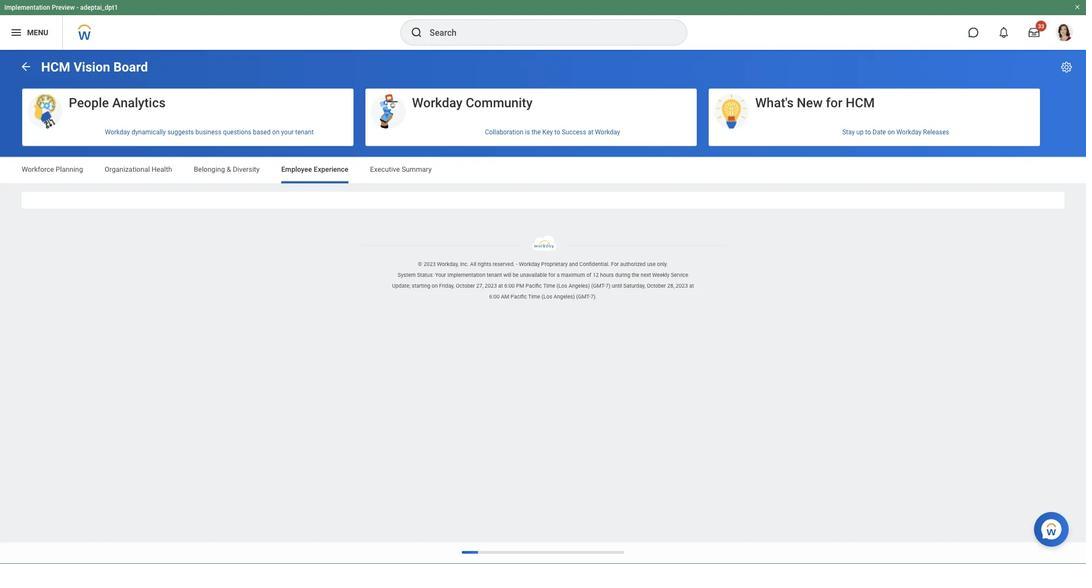 Task type: locate. For each thing, give the bounding box(es) containing it.
on
[[272, 128, 280, 136], [888, 128, 896, 136], [432, 283, 438, 289]]

the inside 'main content'
[[532, 128, 541, 136]]

1 horizontal spatial on
[[432, 283, 438, 289]]

2 horizontal spatial 2023
[[676, 283, 688, 289]]

rights
[[478, 261, 492, 267]]

2023 right 27,
[[485, 283, 497, 289]]

0 horizontal spatial 6:00
[[490, 293, 500, 300]]

tab list containing workforce planning
[[11, 157, 1076, 183]]

new
[[797, 95, 823, 110]]

0 horizontal spatial (los
[[542, 293, 553, 300]]

1 vertical spatial implementation
[[448, 272, 486, 278]]

workday community button
[[366, 89, 697, 130]]

0 horizontal spatial -
[[76, 4, 79, 11]]

footer containing © 2023 workday, inc. all rights reserved. - workday proprietary and confidential. for authorized use only. system status: your implementation tenant will be unavailable for a maximum of 12 hours during the next weekly service update; starting on friday, october 27, 2023 at 6:00 pm pacific time (los angeles) (gmt-7) until saturday, october 28, 2023 at 6:00 am pacific time (los angeles) (gmt-7).
[[0, 235, 1087, 302]]

1 horizontal spatial to
[[866, 128, 872, 136]]

0 horizontal spatial to
[[555, 128, 561, 136]]

your
[[435, 272, 446, 278]]

0 horizontal spatial for
[[549, 272, 556, 278]]

12
[[593, 272, 599, 278]]

starting
[[412, 283, 431, 289]]

diversity
[[233, 165, 260, 173]]

at
[[588, 128, 594, 136], [499, 283, 503, 289], [690, 283, 694, 289]]

1 vertical spatial 6:00
[[490, 293, 500, 300]]

1 horizontal spatial for
[[827, 95, 843, 110]]

workday
[[412, 95, 463, 110], [105, 128, 130, 136], [596, 128, 621, 136], [897, 128, 922, 136], [519, 261, 540, 267]]

tab list inside 'main content'
[[11, 157, 1076, 183]]

1 horizontal spatial the
[[632, 272, 640, 278]]

- inside the "menu" banner
[[76, 4, 79, 11]]

pm
[[516, 283, 525, 289]]

0 horizontal spatial the
[[532, 128, 541, 136]]

&
[[227, 165, 231, 173]]

pacific
[[526, 283, 542, 289], [511, 293, 527, 300]]

footer
[[0, 235, 1087, 302]]

- right preview
[[76, 4, 79, 11]]

and
[[569, 261, 578, 267]]

2 october from the left
[[647, 283, 666, 289]]

tenant
[[295, 128, 314, 136], [487, 272, 502, 278]]

7)
[[606, 283, 611, 289]]

0 vertical spatial time
[[544, 283, 556, 289]]

october left 27,
[[456, 283, 475, 289]]

at right success
[[588, 128, 594, 136]]

implementation up menu dropdown button
[[4, 4, 50, 11]]

tab list
[[11, 157, 1076, 183]]

preview
[[52, 4, 75, 11]]

use
[[647, 261, 656, 267]]

0 vertical spatial the
[[532, 128, 541, 136]]

0 vertical spatial pacific
[[526, 283, 542, 289]]

6:00 left am
[[490, 293, 500, 300]]

reserved.
[[493, 261, 515, 267]]

0 vertical spatial (gmt-
[[592, 283, 606, 289]]

hcm up up
[[846, 95, 875, 110]]

to right key
[[555, 128, 561, 136]]

1 horizontal spatial (los
[[557, 283, 568, 289]]

up
[[857, 128, 864, 136]]

0 horizontal spatial (gmt-
[[577, 293, 591, 300]]

the
[[532, 128, 541, 136], [632, 272, 640, 278]]

pacific down the unavailable
[[526, 283, 542, 289]]

planning
[[56, 165, 83, 173]]

main content
[[0, 50, 1087, 218]]

questions
[[223, 128, 252, 136]]

workday community
[[412, 95, 533, 110]]

am
[[501, 293, 510, 300]]

weekly
[[653, 272, 670, 278]]

0 horizontal spatial time
[[529, 293, 541, 300]]

hcm
[[41, 59, 70, 75], [846, 95, 875, 110]]

profile logan mcneil image
[[1057, 24, 1074, 43]]

the right the is
[[532, 128, 541, 136]]

1 horizontal spatial at
[[588, 128, 594, 136]]

on left friday,
[[432, 283, 438, 289]]

0 horizontal spatial october
[[456, 283, 475, 289]]

hours
[[601, 272, 614, 278]]

implementation
[[4, 4, 50, 11], [448, 272, 486, 278]]

tenant left will
[[487, 272, 502, 278]]

0 vertical spatial tenant
[[295, 128, 314, 136]]

Search Workday  search field
[[430, 21, 665, 44]]

dynamically
[[132, 128, 166, 136]]

- up be
[[517, 261, 518, 267]]

1 to from the left
[[555, 128, 561, 136]]

at inside 'main content'
[[588, 128, 594, 136]]

close environment banner image
[[1075, 4, 1081, 10]]

executive summary
[[370, 165, 432, 173]]

1 vertical spatial time
[[529, 293, 541, 300]]

0 vertical spatial for
[[827, 95, 843, 110]]

0 vertical spatial hcm
[[41, 59, 70, 75]]

at up am
[[499, 283, 503, 289]]

proprietary
[[542, 261, 568, 267]]

0 horizontal spatial on
[[272, 128, 280, 136]]

33 button
[[1023, 21, 1047, 44]]

on right date
[[888, 128, 896, 136]]

time
[[544, 283, 556, 289], [529, 293, 541, 300]]

next
[[641, 272, 651, 278]]

1 horizontal spatial october
[[647, 283, 666, 289]]

© 2023 workday, inc. all rights reserved. - workday proprietary and confidential. for authorized use only. system status: your implementation tenant will be unavailable for a maximum of 12 hours during the next weekly service update; starting on friday, october 27, 2023 at 6:00 pm pacific time (los angeles) (gmt-7) until saturday, october 28, 2023 at 6:00 am pacific time (los angeles) (gmt-7).
[[392, 261, 694, 300]]

27,
[[477, 283, 484, 289]]

stay up to date on workday releases
[[843, 128, 950, 136]]

hcm right previous page image
[[41, 59, 70, 75]]

1 horizontal spatial 6:00
[[505, 283, 515, 289]]

to
[[555, 128, 561, 136], [866, 128, 872, 136]]

-
[[76, 4, 79, 11], [517, 261, 518, 267]]

stay
[[843, 128, 855, 136]]

people
[[69, 95, 109, 110]]

workday inside workday dynamically suggests business questions based on your tenant link
[[105, 128, 130, 136]]

2023
[[424, 261, 436, 267], [485, 283, 497, 289], [676, 283, 688, 289]]

pacific down pm
[[511, 293, 527, 300]]

workday inside the workday community button
[[412, 95, 463, 110]]

1 vertical spatial the
[[632, 272, 640, 278]]

notifications large image
[[999, 27, 1010, 38]]

2 to from the left
[[866, 128, 872, 136]]

(los down a
[[557, 283, 568, 289]]

for right new
[[827, 95, 843, 110]]

based
[[253, 128, 271, 136]]

0 horizontal spatial hcm
[[41, 59, 70, 75]]

for
[[827, 95, 843, 110], [549, 272, 556, 278]]

2 horizontal spatial at
[[690, 283, 694, 289]]

saturday,
[[624, 283, 646, 289]]

0 vertical spatial implementation
[[4, 4, 50, 11]]

justify image
[[10, 26, 23, 39]]

a
[[557, 272, 560, 278]]

1 horizontal spatial -
[[517, 261, 518, 267]]

implementation preview -   adeptai_dpt1
[[4, 4, 118, 11]]

releases
[[924, 128, 950, 136]]

employee experience
[[281, 165, 349, 173]]

7).
[[591, 293, 597, 300]]

at right 28,
[[690, 283, 694, 289]]

(gmt- down of
[[577, 293, 591, 300]]

2023 right 28,
[[676, 283, 688, 289]]

people analytics
[[69, 95, 166, 110]]

1 vertical spatial -
[[517, 261, 518, 267]]

status:
[[417, 272, 434, 278]]

1 horizontal spatial implementation
[[448, 272, 486, 278]]

update;
[[392, 283, 411, 289]]

for left a
[[549, 272, 556, 278]]

tenant right your
[[295, 128, 314, 136]]

only.
[[657, 261, 669, 267]]

belonging & diversity
[[194, 165, 260, 173]]

0 vertical spatial -
[[76, 4, 79, 11]]

the left next
[[632, 272, 640, 278]]

0 vertical spatial (los
[[557, 283, 568, 289]]

1 vertical spatial for
[[549, 272, 556, 278]]

0 horizontal spatial implementation
[[4, 4, 50, 11]]

search image
[[410, 26, 423, 39]]

implementation down inc. at the top left of the page
[[448, 272, 486, 278]]

6:00 left pm
[[505, 283, 515, 289]]

key
[[543, 128, 553, 136]]

to right up
[[866, 128, 872, 136]]

(gmt-
[[592, 283, 606, 289], [577, 293, 591, 300]]

hcm inside "button"
[[846, 95, 875, 110]]

angeles)
[[569, 283, 590, 289], [554, 293, 575, 300]]

angeles) down a
[[554, 293, 575, 300]]

2023 right ©
[[424, 261, 436, 267]]

(gmt- down the "12"
[[592, 283, 606, 289]]

previous page image
[[20, 60, 33, 73]]

0 horizontal spatial tenant
[[295, 128, 314, 136]]

configure this page image
[[1061, 61, 1074, 74]]

1 horizontal spatial hcm
[[846, 95, 875, 110]]

28,
[[668, 283, 675, 289]]

angeles) down maximum
[[569, 283, 590, 289]]

1 vertical spatial hcm
[[846, 95, 875, 110]]

on left your
[[272, 128, 280, 136]]

october down weekly
[[647, 283, 666, 289]]

1 vertical spatial tenant
[[487, 272, 502, 278]]

hcm vision board
[[41, 59, 148, 75]]

(los down the unavailable
[[542, 293, 553, 300]]

1 horizontal spatial tenant
[[487, 272, 502, 278]]



Task type: describe. For each thing, give the bounding box(es) containing it.
date
[[873, 128, 887, 136]]

workday inside © 2023 workday, inc. all rights reserved. - workday proprietary and confidential. for authorized use only. system status: your implementation tenant will be unavailable for a maximum of 12 hours during the next weekly service update; starting on friday, october 27, 2023 at 6:00 pm pacific time (los angeles) (gmt-7) until saturday, october 28, 2023 at 6:00 am pacific time (los angeles) (gmt-7).
[[519, 261, 540, 267]]

workday inside stay up to date on workday releases link
[[897, 128, 922, 136]]

menu button
[[0, 15, 62, 50]]

inbox large image
[[1029, 27, 1040, 38]]

analytics
[[112, 95, 166, 110]]

during
[[616, 272, 631, 278]]

1 vertical spatial (los
[[542, 293, 553, 300]]

collaboration
[[485, 128, 524, 136]]

inc.
[[460, 261, 469, 267]]

- inside © 2023 workday, inc. all rights reserved. - workday proprietary and confidential. for authorized use only. system status: your implementation tenant will be unavailable for a maximum of 12 hours during the next weekly service update; starting on friday, october 27, 2023 at 6:00 pm pacific time (los angeles) (gmt-7) until saturday, october 28, 2023 at 6:00 am pacific time (los angeles) (gmt-7).
[[517, 261, 518, 267]]

menu
[[27, 28, 48, 37]]

what's new for hcm button
[[709, 89, 1041, 130]]

33
[[1039, 23, 1045, 29]]

until
[[612, 283, 623, 289]]

is
[[525, 128, 530, 136]]

authorized
[[621, 261, 646, 267]]

1 october from the left
[[456, 283, 475, 289]]

1 vertical spatial pacific
[[511, 293, 527, 300]]

community
[[466, 95, 533, 110]]

business
[[196, 128, 222, 136]]

workday inside collaboration is the key to success at workday link
[[596, 128, 621, 136]]

collaboration is the key to success at workday
[[485, 128, 621, 136]]

workforce planning
[[22, 165, 83, 173]]

success
[[562, 128, 587, 136]]

adeptai_dpt1
[[80, 4, 118, 11]]

1 horizontal spatial time
[[544, 283, 556, 289]]

implementation inside the "menu" banner
[[4, 4, 50, 11]]

collaboration is the key to success at workday link
[[366, 124, 697, 140]]

service
[[671, 272, 689, 278]]

main content containing hcm vision board
[[0, 50, 1087, 218]]

experience
[[314, 165, 349, 173]]

for inside "button"
[[827, 95, 843, 110]]

0 horizontal spatial 2023
[[424, 261, 436, 267]]

executive
[[370, 165, 400, 173]]

employee
[[281, 165, 312, 173]]

belonging
[[194, 165, 225, 173]]

unavailable
[[520, 272, 548, 278]]

people analytics button
[[22, 89, 354, 130]]

1 horizontal spatial (gmt-
[[592, 283, 606, 289]]

the inside © 2023 workday, inc. all rights reserved. - workday proprietary and confidential. for authorized use only. system status: your implementation tenant will be unavailable for a maximum of 12 hours during the next weekly service update; starting on friday, october 27, 2023 at 6:00 pm pacific time (los angeles) (gmt-7) until saturday, october 28, 2023 at 6:00 am pacific time (los angeles) (gmt-7).
[[632, 272, 640, 278]]

confidential.
[[580, 261, 610, 267]]

workday,
[[437, 261, 459, 267]]

on inside © 2023 workday, inc. all rights reserved. - workday proprietary and confidential. for authorized use only. system status: your implementation tenant will be unavailable for a maximum of 12 hours during the next weekly service update; starting on friday, october 27, 2023 at 6:00 pm pacific time (los angeles) (gmt-7) until saturday, october 28, 2023 at 6:00 am pacific time (los angeles) (gmt-7).
[[432, 283, 438, 289]]

0 horizontal spatial at
[[499, 283, 503, 289]]

friday,
[[439, 283, 455, 289]]

summary
[[402, 165, 432, 173]]

menu banner
[[0, 0, 1087, 50]]

health
[[152, 165, 172, 173]]

1 horizontal spatial 2023
[[485, 283, 497, 289]]

what's new for hcm
[[756, 95, 875, 110]]

will
[[504, 272, 512, 278]]

0 vertical spatial angeles)
[[569, 283, 590, 289]]

system
[[398, 272, 416, 278]]

vision
[[73, 59, 110, 75]]

for inside © 2023 workday, inc. all rights reserved. - workday proprietary and confidential. for authorized use only. system status: your implementation tenant will be unavailable for a maximum of 12 hours during the next weekly service update; starting on friday, october 27, 2023 at 6:00 pm pacific time (los angeles) (gmt-7) until saturday, october 28, 2023 at 6:00 am pacific time (los angeles) (gmt-7).
[[549, 272, 556, 278]]

your
[[281, 128, 294, 136]]

organizational
[[105, 165, 150, 173]]

all
[[470, 261, 477, 267]]

2 horizontal spatial on
[[888, 128, 896, 136]]

of
[[587, 272, 592, 278]]

0 vertical spatial 6:00
[[505, 283, 515, 289]]

suggests
[[168, 128, 194, 136]]

stay up to date on workday releases link
[[709, 124, 1041, 140]]

maximum
[[561, 272, 586, 278]]

implementation inside © 2023 workday, inc. all rights reserved. - workday proprietary and confidential. for authorized use only. system status: your implementation tenant will be unavailable for a maximum of 12 hours during the next weekly service update; starting on friday, october 27, 2023 at 6:00 pm pacific time (los angeles) (gmt-7) until saturday, october 28, 2023 at 6:00 am pacific time (los angeles) (gmt-7).
[[448, 272, 486, 278]]

board
[[113, 59, 148, 75]]

1 vertical spatial angeles)
[[554, 293, 575, 300]]

what's
[[756, 95, 794, 110]]

workforce
[[22, 165, 54, 173]]

workday dynamically suggests business questions based on your tenant
[[105, 128, 314, 136]]

workday dynamically suggests business questions based on your tenant link
[[22, 124, 354, 140]]

be
[[513, 272, 519, 278]]

©
[[418, 261, 423, 267]]

tenant inside © 2023 workday, inc. all rights reserved. - workday proprietary and confidential. for authorized use only. system status: your implementation tenant will be unavailable for a maximum of 12 hours during the next weekly service update; starting on friday, october 27, 2023 at 6:00 pm pacific time (los angeles) (gmt-7) until saturday, october 28, 2023 at 6:00 am pacific time (los angeles) (gmt-7).
[[487, 272, 502, 278]]

organizational health
[[105, 165, 172, 173]]

1 vertical spatial (gmt-
[[577, 293, 591, 300]]

for
[[611, 261, 619, 267]]



Task type: vqa. For each thing, say whether or not it's contained in the screenshot.
the middle (Drivers
no



